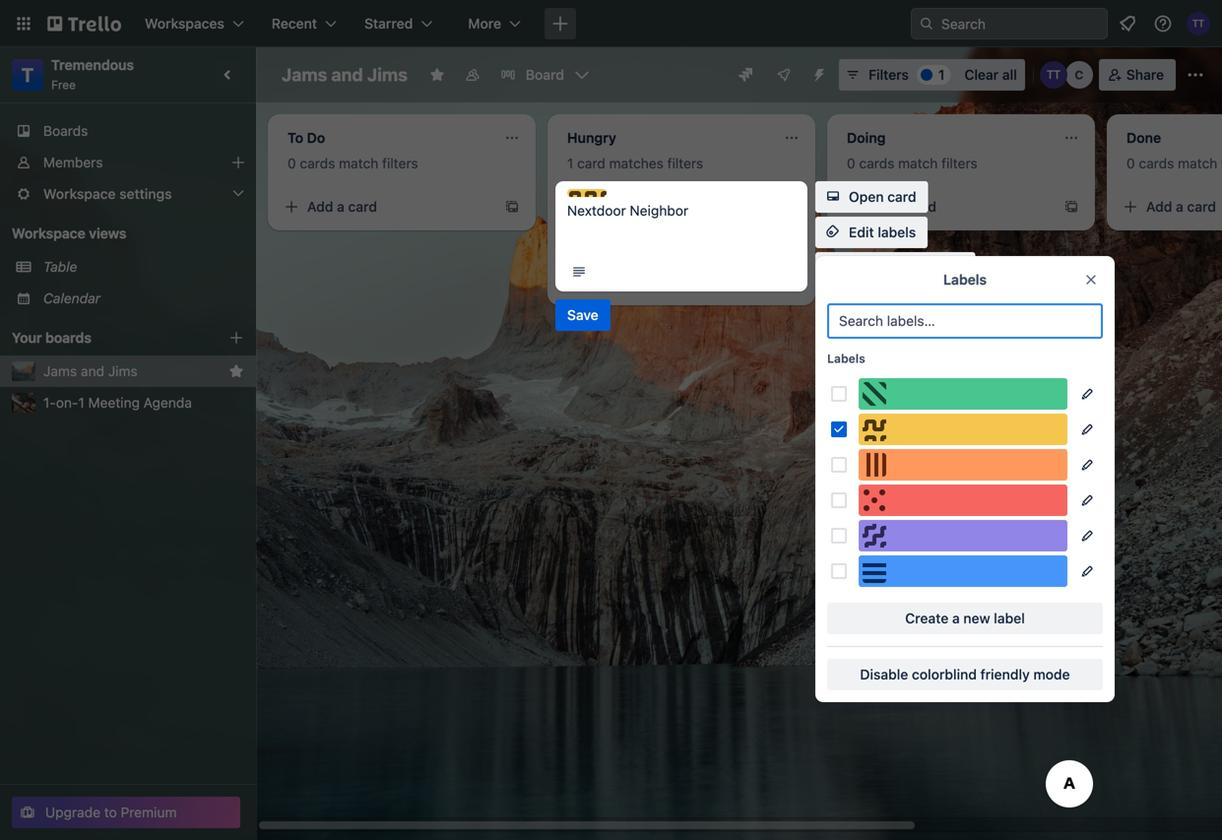 Task type: vqa. For each thing, say whether or not it's contained in the screenshot.
Tara Schultz (taraschultz7) icon
no



Task type: locate. For each thing, give the bounding box(es) containing it.
copy
[[849, 401, 883, 418]]

and inside board name text field
[[332, 64, 363, 85]]

1 0 cards match filters from the left
[[288, 155, 418, 171]]

show menu image
[[1186, 65, 1206, 85]]

new
[[964, 610, 991, 627]]

search image
[[919, 16, 935, 32]]

1 horizontal spatial filters
[[668, 155, 704, 171]]

0 vertical spatial 1
[[939, 67, 945, 83]]

change members button
[[816, 252, 976, 284]]

0 horizontal spatial labels
[[828, 352, 866, 366]]

1 right 1-
[[78, 395, 84, 411]]

create a new label button
[[828, 603, 1103, 634]]

free
[[51, 78, 76, 92]]

0 cards match filters for add a card button for create from template… icon
[[847, 155, 978, 171]]

1 change from the top
[[849, 260, 899, 276]]

calendar link
[[43, 289, 244, 308]]

open card link
[[816, 181, 929, 213]]

2 horizontal spatial 1
[[939, 67, 945, 83]]

add a card
[[307, 199, 377, 215], [867, 199, 937, 215], [587, 273, 657, 290]]

color: green, title: none image
[[859, 378, 1068, 410]]

starred icon image
[[229, 364, 244, 379]]

0 horizontal spatial 1
[[78, 395, 84, 411]]

your
[[12, 330, 42, 346]]

on-
[[56, 395, 78, 411]]

archive button
[[816, 430, 910, 461]]

filters
[[869, 67, 909, 83]]

automation image
[[804, 59, 832, 87]]

change down edit labels button
[[849, 260, 899, 276]]

color: yellow, title: none image
[[859, 414, 1068, 445]]

add a card button
[[276, 191, 493, 223], [835, 191, 1052, 223], [556, 266, 772, 298]]

2 horizontal spatial add a card button
[[835, 191, 1052, 223]]

members link
[[0, 147, 256, 178]]

change members
[[849, 260, 964, 276]]

1 horizontal spatial jims
[[367, 64, 408, 85]]

cards down board name text field
[[300, 155, 335, 171]]

1 cards from the left
[[300, 155, 335, 171]]

card
[[577, 155, 606, 171], [888, 189, 917, 205], [348, 199, 377, 215], [908, 199, 937, 215], [628, 273, 657, 290]]

labels
[[944, 271, 987, 288], [828, 352, 866, 366]]

jims up 1-on-1 meeting agenda
[[108, 363, 138, 379]]

1 horizontal spatial 0 cards match filters
[[847, 155, 978, 171]]

1 match from the left
[[339, 155, 379, 171]]

0 horizontal spatial match
[[339, 155, 379, 171]]

1 for 1 card matches filters
[[567, 155, 574, 171]]

clear all button
[[957, 59, 1025, 91]]

jams
[[282, 64, 327, 85], [43, 363, 77, 379]]

1 up nextdoor
[[567, 155, 574, 171]]

disable colorblind friendly mode button
[[828, 659, 1103, 691]]

0 horizontal spatial 0
[[288, 155, 296, 171]]

neighbor
[[630, 202, 689, 219]]

0 vertical spatial change
[[849, 260, 899, 276]]

table link
[[43, 257, 244, 277]]

close popover image
[[1084, 272, 1100, 288]]

1 vertical spatial and
[[81, 363, 104, 379]]

2 0 cards match filters from the left
[[847, 155, 978, 171]]

match up open card on the top
[[899, 155, 938, 171]]

clear
[[965, 67, 999, 83]]

workspace
[[12, 225, 85, 241]]

2 horizontal spatial add
[[867, 199, 893, 215]]

all
[[1003, 67, 1018, 83]]

1 vertical spatial jams
[[43, 363, 77, 379]]

jams and jims
[[282, 64, 408, 85], [43, 363, 138, 379]]

0 vertical spatial jams
[[282, 64, 327, 85]]

1 filters from the left
[[382, 155, 418, 171]]

members
[[903, 260, 964, 276]]

2 change from the top
[[849, 295, 899, 311]]

board
[[526, 67, 565, 83]]

2 horizontal spatial cards
[[1139, 155, 1175, 171]]

0 vertical spatial and
[[332, 64, 363, 85]]

edit
[[849, 224, 874, 240], [849, 331, 874, 347]]

add a card button for create from template… icon
[[835, 191, 1052, 223]]

2 horizontal spatial 0
[[1127, 155, 1136, 171]]

Nextdoor Neighbor text field
[[567, 201, 796, 256]]

disable
[[860, 667, 909, 683]]

a
[[337, 199, 345, 215], [897, 199, 904, 215], [617, 273, 624, 290], [953, 610, 960, 627]]

0 horizontal spatial jims
[[108, 363, 138, 379]]

and down the your boards with 2 items element
[[81, 363, 104, 379]]

jims
[[367, 64, 408, 85], [108, 363, 138, 379]]

1
[[939, 67, 945, 83], [567, 155, 574, 171], [78, 395, 84, 411]]

Search labels… text field
[[828, 303, 1103, 339]]

match
[[339, 155, 379, 171], [899, 155, 938, 171], [1178, 155, 1218, 171]]

2 0 from the left
[[847, 155, 856, 171]]

1 vertical spatial change
[[849, 295, 899, 311]]

Search field
[[935, 9, 1107, 38]]

friendly
[[981, 667, 1030, 683]]

upgrade
[[45, 804, 100, 821]]

and left star or unstar board icon
[[332, 64, 363, 85]]

2 match from the left
[[899, 155, 938, 171]]

0 horizontal spatial cards
[[300, 155, 335, 171]]

jams and jims inside board name text field
[[282, 64, 408, 85]]

1 card matches filters
[[567, 155, 704, 171]]

a for add a card button to the middle
[[617, 273, 624, 290]]

Board name text field
[[272, 59, 418, 91]]

your boards with 2 items element
[[12, 326, 199, 350]]

2 cards from the left
[[860, 155, 895, 171]]

back to home image
[[47, 8, 121, 39]]

cards left f
[[1139, 155, 1175, 171]]

match left f
[[1178, 155, 1218, 171]]

3 0 from the left
[[1127, 155, 1136, 171]]

edit inside edit labels button
[[849, 224, 874, 240]]

0 cards match f
[[1127, 155, 1223, 171]]

1 horizontal spatial cards
[[860, 155, 895, 171]]

0 vertical spatial jims
[[367, 64, 408, 85]]

2 filters from the left
[[668, 155, 704, 171]]

1-on-1 meeting agenda link
[[43, 393, 244, 413]]

2 horizontal spatial filters
[[942, 155, 978, 171]]

1 horizontal spatial match
[[899, 155, 938, 171]]

match down board name text field
[[339, 155, 379, 171]]

add for create from template… icon
[[867, 199, 893, 215]]

1 0 from the left
[[288, 155, 296, 171]]

and
[[332, 64, 363, 85], [81, 363, 104, 379]]

0 vertical spatial jams and jims
[[282, 64, 408, 85]]

create
[[906, 610, 949, 627]]

workspace visible image
[[465, 67, 481, 83]]

3 filters from the left
[[942, 155, 978, 171]]

1 left clear
[[939, 67, 945, 83]]

0 horizontal spatial add a card
[[307, 199, 377, 215]]

members
[[43, 154, 103, 170]]

cards up open card on the top
[[860, 155, 895, 171]]

1 horizontal spatial and
[[332, 64, 363, 85]]

power ups image
[[776, 67, 792, 83]]

2 horizontal spatial match
[[1178, 155, 1218, 171]]

table
[[43, 259, 77, 275]]

mode
[[1034, 667, 1071, 683]]

views
[[89, 225, 126, 241]]

1 for 1
[[939, 67, 945, 83]]

create from template… image
[[504, 199, 520, 215]]

1 vertical spatial jims
[[108, 363, 138, 379]]

tremendous
[[51, 57, 134, 73]]

0
[[288, 155, 296, 171], [847, 155, 856, 171], [1127, 155, 1136, 171]]

archive
[[849, 437, 898, 453]]

filters
[[382, 155, 418, 171], [668, 155, 704, 171], [942, 155, 978, 171]]

0 cards match filters
[[288, 155, 418, 171], [847, 155, 978, 171]]

card for add a card button for create from template… icon
[[908, 199, 937, 215]]

change for change cover
[[849, 295, 899, 311]]

change
[[849, 260, 899, 276], [849, 295, 899, 311]]

labels up move on the right of the page
[[828, 352, 866, 366]]

0 notifications image
[[1116, 12, 1140, 35]]

add
[[307, 199, 333, 215], [867, 199, 893, 215], [587, 273, 613, 290]]

0 cards match filters up open card on the top
[[847, 155, 978, 171]]

1 horizontal spatial jams
[[282, 64, 327, 85]]

color: yellow, title: none image
[[567, 189, 607, 197], [567, 189, 607, 197]]

tremendous free
[[51, 57, 134, 92]]

0 horizontal spatial add a card button
[[276, 191, 493, 223]]

star or unstar board image
[[429, 67, 445, 83]]

change up edit dates button
[[849, 295, 899, 311]]

0 horizontal spatial 0 cards match filters
[[288, 155, 418, 171]]

jams and jims left star or unstar board icon
[[282, 64, 408, 85]]

1 edit from the top
[[849, 224, 874, 240]]

2 horizontal spatial add a card
[[867, 199, 937, 215]]

0 horizontal spatial filters
[[382, 155, 418, 171]]

edit left labels
[[849, 224, 874, 240]]

filters for create from template… icon
[[942, 155, 978, 171]]

1 horizontal spatial jams and jims
[[282, 64, 408, 85]]

jims left star or unstar board icon
[[367, 64, 408, 85]]

color: blue, title: none image
[[859, 556, 1068, 587]]

0 horizontal spatial add
[[307, 199, 333, 215]]

1 vertical spatial labels
[[828, 352, 866, 366]]

1 vertical spatial jams and jims
[[43, 363, 138, 379]]

1 vertical spatial 1
[[567, 155, 574, 171]]

move
[[849, 366, 884, 382]]

1 horizontal spatial 0
[[847, 155, 856, 171]]

0 vertical spatial labels
[[944, 271, 987, 288]]

c
[[1075, 68, 1084, 82]]

primary element
[[0, 0, 1223, 47]]

cards
[[300, 155, 335, 171], [860, 155, 895, 171], [1139, 155, 1175, 171]]

calendar
[[43, 290, 101, 306]]

labels up search labels… text field
[[944, 271, 987, 288]]

1 horizontal spatial 1
[[567, 155, 574, 171]]

0 cards match filters down board name text field
[[288, 155, 418, 171]]

matches
[[609, 155, 664, 171]]

1 vertical spatial edit
[[849, 331, 874, 347]]

edit left the "dates"
[[849, 331, 874, 347]]

edit inside edit dates button
[[849, 331, 874, 347]]

0 vertical spatial edit
[[849, 224, 874, 240]]

jams and jims down the your boards with 2 items element
[[43, 363, 138, 379]]

2 edit from the top
[[849, 331, 874, 347]]

colorblind
[[912, 667, 977, 683]]

add a card for create from template… image
[[307, 199, 377, 215]]



Task type: describe. For each thing, give the bounding box(es) containing it.
open card
[[849, 189, 917, 205]]

share
[[1127, 67, 1165, 83]]

your boards
[[12, 330, 91, 346]]

terry turtle (terryturtle) image
[[1187, 12, 1211, 35]]

create from template… image
[[1064, 199, 1080, 215]]

edit for edit dates
[[849, 331, 874, 347]]

nextdoor neighbor
[[567, 202, 689, 219]]

card for add a card button corresponding to create from template… image
[[348, 199, 377, 215]]

nextdoor neighbor link
[[567, 201, 796, 221]]

open
[[849, 189, 884, 205]]

change cover
[[849, 295, 939, 311]]

open information menu image
[[1154, 14, 1173, 33]]

disable colorblind friendly mode
[[860, 667, 1071, 683]]

dates
[[878, 331, 914, 347]]

0 for add a card button corresponding to create from template… image
[[288, 155, 296, 171]]

color: orange, title: none image
[[859, 449, 1068, 481]]

add a card button for create from template… image
[[276, 191, 493, 223]]

nextdoor
[[567, 202, 626, 219]]

edit for edit labels
[[849, 224, 874, 240]]

copy button
[[816, 394, 895, 426]]

match for create from template… image
[[339, 155, 379, 171]]

a for add a card button corresponding to create from template… image
[[337, 199, 345, 215]]

0 cards match filters for add a card button corresponding to create from template… image
[[288, 155, 418, 171]]

1 horizontal spatial add a card
[[587, 273, 657, 290]]

jims inside board name text field
[[367, 64, 408, 85]]

upgrade to premium link
[[12, 797, 240, 829]]

a inside button
[[953, 610, 960, 627]]

1 horizontal spatial add
[[587, 273, 613, 290]]

jams inside board name text field
[[282, 64, 327, 85]]

f
[[1222, 155, 1223, 171]]

meeting
[[88, 395, 140, 411]]

a for add a card button for create from template… icon
[[897, 199, 904, 215]]

create a new label
[[906, 610, 1025, 627]]

create board or workspace image
[[551, 14, 570, 33]]

edit dates
[[849, 331, 914, 347]]

1-on-1 meeting agenda
[[43, 395, 192, 411]]

share button
[[1099, 59, 1176, 91]]

0 horizontal spatial and
[[81, 363, 104, 379]]

change cover button
[[816, 288, 951, 319]]

label
[[994, 610, 1025, 627]]

0 for add a card button for create from template… icon
[[847, 155, 856, 171]]

0 horizontal spatial jams
[[43, 363, 77, 379]]

color: purple, title: none image
[[859, 520, 1068, 552]]

3 cards from the left
[[1139, 155, 1175, 171]]

t link
[[12, 59, 43, 91]]

chestercheeetah (chestercheeetah) image
[[1066, 61, 1093, 89]]

t
[[21, 63, 34, 86]]

color: red, title: none image
[[859, 485, 1068, 516]]

tremendous link
[[51, 57, 134, 73]]

board button
[[493, 59, 598, 91]]

to
[[104, 804, 117, 821]]

c button
[[1066, 61, 1093, 89]]

edit labels button
[[816, 217, 928, 248]]

3 match from the left
[[1178, 155, 1218, 171]]

add a card for create from template… icon
[[867, 199, 937, 215]]

edit dates button
[[816, 323, 926, 355]]

save button
[[556, 300, 611, 331]]

move button
[[816, 359, 896, 390]]

boards
[[43, 123, 88, 139]]

1 horizontal spatial labels
[[944, 271, 987, 288]]

clear all
[[965, 67, 1018, 83]]

labels
[[878, 224, 916, 240]]

1-
[[43, 395, 56, 411]]

1 horizontal spatial add a card button
[[556, 266, 772, 298]]

premium
[[121, 804, 177, 821]]

terry turtle (terryturtle) image
[[1040, 61, 1068, 89]]

boards
[[45, 330, 91, 346]]

edit labels
[[849, 224, 916, 240]]

filters for create from template… image
[[382, 155, 418, 171]]

card for add a card button to the middle
[[628, 273, 657, 290]]

change for change members
[[849, 260, 899, 276]]

0 horizontal spatial jams and jims
[[43, 363, 138, 379]]

upgrade to premium
[[45, 804, 177, 821]]

boards link
[[0, 115, 256, 147]]

match for create from template… icon
[[899, 155, 938, 171]]

cards for add a card button corresponding to create from template… image
[[300, 155, 335, 171]]

agenda
[[144, 395, 192, 411]]

save
[[567, 307, 599, 323]]

add board image
[[229, 330, 244, 346]]

2 vertical spatial 1
[[78, 395, 84, 411]]

cards for add a card button for create from template… icon
[[860, 155, 895, 171]]

jams and jims link
[[43, 362, 221, 381]]

cover
[[903, 295, 939, 311]]

add for create from template… image
[[307, 199, 333, 215]]

workspace views
[[12, 225, 126, 241]]



